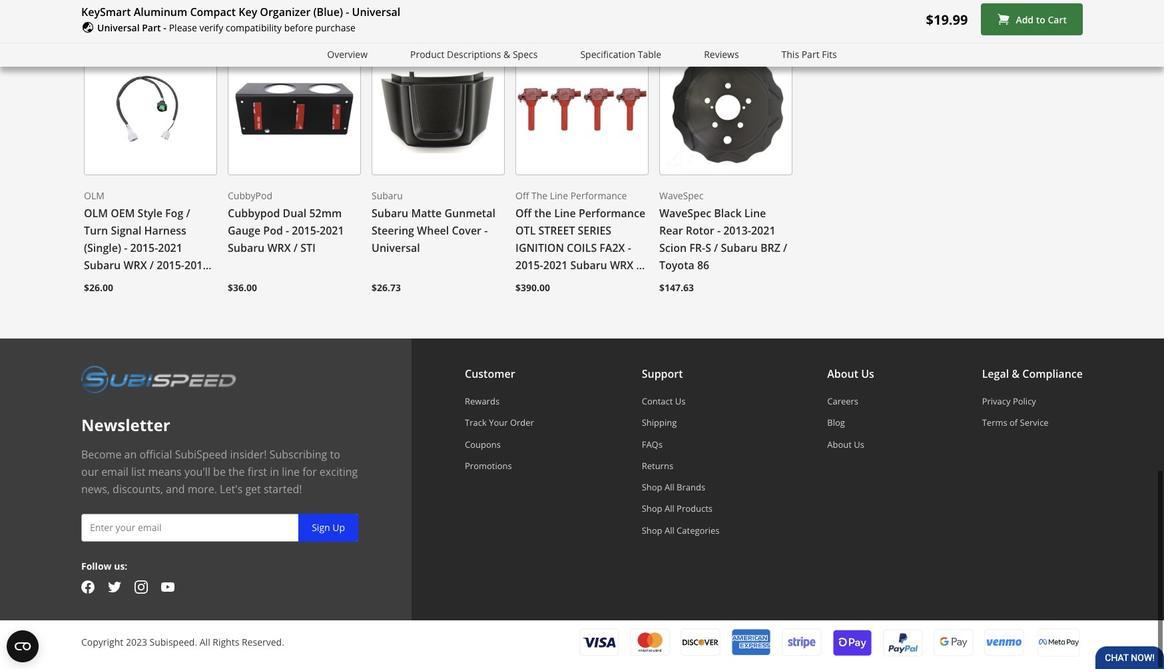 Task type: locate. For each thing, give the bounding box(es) containing it.
52mm
[[309, 210, 342, 225]]

0 vertical spatial line
[[550, 193, 568, 206]]

0 vertical spatial shop
[[642, 485, 663, 497]]

1 vertical spatial 2015-
[[130, 245, 158, 259]]

turn
[[84, 227, 108, 242]]

(blue)
[[314, 9, 343, 23]]

2 olm from the top
[[84, 210, 108, 225]]

us:
[[114, 564, 128, 576]]

/ down harness
[[150, 262, 154, 277]]

universal inside 'subaru subaru matte gunmetal steering wheel cover - universal'
[[372, 245, 420, 259]]

2015- down dual
[[292, 227, 320, 242]]

- right pod
[[286, 227, 289, 242]]

track
[[465, 421, 487, 433]]

blog link
[[828, 421, 875, 433]]

0 horizontal spatial part
[[142, 25, 161, 38]]

2017
[[185, 262, 209, 277]]

- down aluminum
[[163, 25, 166, 38]]

careers
[[828, 399, 859, 411]]

get
[[245, 486, 261, 501]]

universal down keysmart
[[97, 25, 140, 38]]

universal down steering
[[372, 245, 420, 259]]

2015-
[[292, 227, 320, 242], [130, 245, 158, 259], [157, 262, 185, 277]]

line up 2013- in the right top of the page
[[745, 210, 767, 225]]

- right (blue)
[[346, 9, 349, 23]]

terms
[[983, 421, 1008, 433]]

become
[[81, 451, 122, 466]]

for
[[303, 469, 317, 483]]

2 horizontal spatial 2021
[[752, 227, 776, 242]]

cover
[[452, 227, 482, 242]]

0 vertical spatial part
[[142, 25, 161, 38]]

shop all products link
[[642, 507, 720, 519]]

1 vertical spatial olm
[[84, 210, 108, 225]]

2021 inside wavespec wavespec black line rear rotor - 2013-2021 scion fr-s / subaru brz / toyota 86
[[752, 227, 776, 242]]

part for universal
[[142, 25, 161, 38]]

rewards
[[465, 399, 500, 411]]

metapay image
[[1040, 643, 1080, 650]]

0 horizontal spatial to
[[330, 451, 340, 466]]

0 horizontal spatial line
[[550, 193, 568, 206]]

shop down shop all brands
[[642, 507, 663, 519]]

1 vertical spatial about us
[[828, 442, 865, 454]]

2 vertical spatial universal
[[372, 245, 420, 259]]

wavespec wavespec black line rear rotor - 2013-2021 scion fr-s / subaru brz / toyota 86
[[660, 193, 788, 277]]

become an official subispeed insider! subscribing to our email list means you'll be the first in line for exciting news, discounts, and more. let's get started!
[[81, 451, 358, 501]]

1 vertical spatial wrx
[[124, 262, 147, 277]]

/ down dual
[[294, 245, 298, 259]]

about us up the careers link
[[828, 371, 875, 385]]

0 vertical spatial wavespec
[[660, 193, 704, 206]]

2015- down signal
[[130, 245, 158, 259]]

& right "legal"
[[1012, 371, 1020, 385]]

2015- down harness
[[157, 262, 185, 277]]

2015- inside cubbypod cubbypod dual 52mm gauge pod - 2015-2021 subaru wrx / sti
[[292, 227, 320, 242]]

scion
[[660, 245, 687, 259]]

1 vertical spatial wavespec
[[660, 210, 712, 225]]

coupons
[[465, 442, 501, 454]]

us up shipping link
[[676, 399, 686, 411]]

this
[[782, 52, 800, 64]]

subaru inside the olm olm oem style fog / turn signal harness (single) - 2015-2021 subaru wrx / 2015-2017 sti
[[84, 262, 121, 277]]

all down shop all brands
[[665, 507, 675, 519]]

follow
[[81, 564, 112, 576]]

to inside the become an official subispeed insider! subscribing to our email list means you'll be the first in line for exciting news, discounts, and more. let's get started!
[[330, 451, 340, 466]]

brands
[[677, 485, 706, 497]]

to right add
[[1037, 17, 1046, 30]]

line
[[550, 193, 568, 206], [745, 210, 767, 225]]

3 shop from the top
[[642, 528, 663, 540]]

1 vertical spatial about
[[828, 442, 852, 454]]

otlssfa2x-4 off the line performance otl street series ignition coils fa2x - 2015-2020 subaru wrx / 2013-2020 frs / brz / 86, image
[[516, 48, 649, 179]]

1 vertical spatial shop
[[642, 507, 663, 519]]

all down "shop all products"
[[665, 528, 675, 540]]

0 vertical spatial universal
[[352, 9, 401, 23]]

shop down returns
[[642, 485, 663, 497]]

steering
[[372, 227, 414, 242]]

facebook logo image
[[81, 584, 95, 597]]

1 vertical spatial us
[[676, 399, 686, 411]]

service
[[1021, 421, 1049, 433]]

1 horizontal spatial line
[[745, 210, 767, 225]]

1 about us from the top
[[828, 371, 875, 385]]

&
[[504, 52, 511, 64], [1012, 371, 1020, 385]]

olmolm-84981va010 olm oem style fog / turn signal harness - 2015-2021 subaru wrx / 2015-2017 sti, image
[[84, 48, 217, 179]]

0 vertical spatial &
[[504, 52, 511, 64]]

2021 inside cubbypod cubbypod dual 52mm gauge pod - 2015-2021 subaru wrx / sti
[[320, 227, 344, 242]]

0 vertical spatial wrx
[[267, 245, 291, 259]]

0 vertical spatial about
[[828, 371, 859, 385]]

2 shop from the top
[[642, 507, 663, 519]]

0 horizontal spatial 2021
[[158, 245, 183, 259]]

about us link
[[828, 442, 875, 454]]

2 vertical spatial shop
[[642, 528, 663, 540]]

all left "brands" at the right
[[665, 485, 675, 497]]

specs
[[513, 52, 538, 64]]

shop all categories link
[[642, 528, 720, 540]]

first
[[248, 469, 267, 483]]

1 vertical spatial part
[[802, 52, 820, 64]]

track your order
[[465, 421, 534, 433]]

youtube logo image
[[161, 584, 175, 597]]

reviews link
[[704, 51, 739, 66]]

us up the careers link
[[862, 371, 875, 385]]

about up careers
[[828, 371, 859, 385]]

sti down dual
[[301, 245, 316, 259]]

stripe image
[[782, 633, 822, 661]]

cubbypod cubbypod dual 52mm gauge pod - 2015-2021 subaru wrx / sti
[[228, 193, 344, 259]]

black
[[715, 210, 742, 225]]

this part fits link
[[782, 51, 837, 66]]

1 horizontal spatial part
[[802, 52, 820, 64]]

wrx down signal
[[124, 262, 147, 277]]

subispeed.
[[150, 640, 197, 653]]

1 horizontal spatial 2021
[[320, 227, 344, 242]]

/ inside cubbypod cubbypod dual 52mm gauge pod - 2015-2021 subaru wrx / sti
[[294, 245, 298, 259]]

gunmetal
[[445, 210, 496, 225]]

shop for shop all brands
[[642, 485, 663, 497]]

promotions link
[[465, 464, 534, 476]]

about us down blog link
[[828, 442, 865, 454]]

2 vertical spatial us
[[854, 442, 865, 454]]

discover image
[[681, 633, 721, 661]]

2021 inside the olm olm oem style fog / turn signal harness (single) - 2015-2021 subaru wrx / 2015-2017 sti
[[158, 245, 183, 259]]

an
[[124, 451, 137, 466]]

reserved.
[[242, 640, 284, 653]]

performance
[[571, 193, 627, 206]]

all
[[665, 485, 675, 497], [665, 507, 675, 519], [665, 528, 675, 540], [200, 640, 210, 653]]

part down aluminum
[[142, 25, 161, 38]]

returns
[[642, 464, 674, 476]]

2021 up the brz
[[752, 227, 776, 242]]

before
[[284, 25, 313, 38]]

- left 2013- in the right top of the page
[[718, 227, 721, 242]]

1 about from the top
[[828, 371, 859, 385]]

0 vertical spatial 2015-
[[292, 227, 320, 242]]

part
[[142, 25, 161, 38], [802, 52, 820, 64]]

0 vertical spatial about us
[[828, 371, 875, 385]]

sign
[[312, 525, 330, 538]]

to up exciting
[[330, 451, 340, 466]]

cubcp025200w 15-20 wrx & sti cubbypod dual 52mm gauge pod, image
[[228, 48, 361, 179]]

shop for shop all categories
[[642, 528, 663, 540]]

about down blog
[[828, 442, 852, 454]]

1 vertical spatial sti
[[84, 279, 99, 294]]

0 vertical spatial sti
[[301, 245, 316, 259]]

0 horizontal spatial wrx
[[124, 262, 147, 277]]

viewed
[[155, 5, 213, 27]]

brz
[[761, 245, 781, 259]]

& left the specs
[[504, 52, 511, 64]]

1 vertical spatial universal
[[97, 25, 140, 38]]

2021 for line
[[752, 227, 776, 242]]

us down blog link
[[854, 442, 865, 454]]

1 vertical spatial line
[[745, 210, 767, 225]]

matte
[[411, 210, 442, 225]]

2021 down 52mm
[[320, 227, 344, 242]]

- inside wavespec wavespec black line rear rotor - 2013-2021 scion fr-s / subaru brz / toyota 86
[[718, 227, 721, 242]]

key
[[239, 9, 257, 23]]

open widget image
[[7, 630, 39, 662]]

product descriptions & specs link
[[410, 51, 538, 66]]

shop
[[642, 485, 663, 497], [642, 507, 663, 519], [642, 528, 663, 540]]

1 horizontal spatial wrx
[[267, 245, 291, 259]]

0 horizontal spatial sti
[[84, 279, 99, 294]]

universal up purchase in the top left of the page
[[352, 9, 401, 23]]

1 shop from the top
[[642, 485, 663, 497]]

instagram logo image
[[135, 584, 148, 597]]

- inside the olm olm oem style fog / turn signal harness (single) - 2015-2021 subaru wrx / 2015-2017 sti
[[124, 245, 128, 259]]

add to cart
[[1016, 17, 1068, 30]]

faqs
[[642, 442, 663, 454]]

0 vertical spatial olm
[[84, 193, 104, 206]]

about us
[[828, 371, 875, 385], [828, 442, 865, 454]]

Enter your email text field
[[81, 518, 359, 546]]

organizer
[[260, 9, 311, 23]]

$390.00
[[516, 285, 550, 298]]

/ right fog
[[186, 210, 190, 225]]

- down signal
[[124, 245, 128, 259]]

fog
[[165, 210, 183, 225]]

copyright
[[81, 640, 123, 653]]

$26.00
[[84, 285, 113, 298]]

about
[[828, 371, 859, 385], [828, 442, 852, 454]]

0 horizontal spatial &
[[504, 52, 511, 64]]

universal part - please verify compatibility before purchase
[[97, 25, 356, 38]]

- right cover
[[485, 227, 488, 242]]

1 vertical spatial &
[[1012, 371, 1020, 385]]

wrx down pod
[[267, 245, 291, 259]]

wavespec
[[660, 193, 704, 206], [660, 210, 712, 225]]

1 horizontal spatial sti
[[301, 245, 316, 259]]

shipping
[[642, 421, 677, 433]]

insider!
[[230, 451, 267, 466]]

part left fits
[[802, 52, 820, 64]]

support
[[642, 371, 683, 385]]

shop down "shop all products"
[[642, 528, 663, 540]]

sti down (single)
[[84, 279, 99, 294]]

line right the
[[550, 193, 568, 206]]

2021
[[320, 227, 344, 242], [752, 227, 776, 242], [158, 245, 183, 259]]

2 about us from the top
[[828, 442, 865, 454]]

1 vertical spatial to
[[330, 451, 340, 466]]

line inside wavespec wavespec black line rear rotor - 2013-2021 scion fr-s / subaru brz / toyota 86
[[745, 210, 767, 225]]

0 vertical spatial to
[[1037, 17, 1046, 30]]

us
[[862, 371, 875, 385], [676, 399, 686, 411], [854, 442, 865, 454]]

terms of service link
[[983, 421, 1084, 433]]

2021 down harness
[[158, 245, 183, 259]]

1 horizontal spatial to
[[1037, 17, 1046, 30]]

privacy policy link
[[983, 399, 1084, 411]]

toyota
[[660, 262, 695, 277]]

and
[[166, 486, 185, 501]]



Task type: describe. For each thing, give the bounding box(es) containing it.
legal
[[983, 371, 1010, 385]]

1 horizontal spatial &
[[1012, 371, 1020, 385]]

specification
[[581, 52, 636, 64]]

sti inside the olm olm oem style fog / turn signal harness (single) - 2015-2021 subaru wrx / 2015-2017 sti
[[84, 279, 99, 294]]

$36.00
[[228, 285, 257, 298]]

wrx inside cubbypod cubbypod dual 52mm gauge pod - 2015-2021 subaru wrx / sti
[[267, 245, 291, 259]]

news,
[[81, 486, 110, 501]]

overview link
[[327, 51, 368, 66]]

cubbypod
[[228, 210, 280, 225]]

customer
[[465, 371, 515, 385]]

sign up button
[[299, 518, 359, 546]]

copyright 2023 subispeed. all rights reserved.
[[81, 640, 284, 653]]

paypal image
[[884, 632, 924, 661]]

to inside add to cart button
[[1037, 17, 1046, 30]]

specification table
[[581, 52, 662, 64]]

86
[[698, 262, 710, 277]]

verify
[[200, 25, 223, 38]]

all for categories
[[665, 528, 675, 540]]

oem
[[111, 210, 135, 225]]

subispeed logo image
[[81, 369, 237, 397]]

dual
[[283, 210, 307, 225]]

products
[[677, 507, 713, 519]]

venmo image
[[985, 632, 1025, 661]]

shop all categories
[[642, 528, 720, 540]]

2013-
[[724, 227, 752, 242]]

twitter logo image
[[108, 584, 121, 597]]

contact us link
[[642, 399, 720, 411]]

rear
[[660, 227, 683, 242]]

purchase
[[316, 25, 356, 38]]

$147.63
[[660, 285, 694, 298]]

/ right s
[[714, 245, 719, 259]]

in
[[270, 469, 279, 483]]

descriptions
[[447, 52, 501, 64]]

$19.99
[[927, 15, 969, 33]]

sub34342va030 subaru matte gunmetal steering wheel cover - 15+ wrx / 15+ sti, image
[[372, 48, 505, 179]]

keysmart aluminum compact key organizer (blue) - universal
[[81, 9, 401, 23]]

all for products
[[665, 507, 675, 519]]

subaru inside cubbypod cubbypod dual 52mm gauge pod - 2015-2021 subaru wrx / sti
[[228, 245, 265, 259]]

shoppay image
[[833, 632, 873, 661]]

line
[[282, 469, 300, 483]]

coupons link
[[465, 442, 534, 454]]

googlepay image
[[934, 632, 974, 661]]

pod
[[263, 227, 283, 242]]

contact
[[642, 399, 673, 411]]

olm olm oem style fog / turn signal harness (single) - 2015-2021 subaru wrx / 2015-2017 sti
[[84, 193, 209, 294]]

track your order link
[[465, 421, 534, 433]]

wrx inside the olm olm oem style fog / turn signal harness (single) - 2015-2021 subaru wrx / 2015-2017 sti
[[124, 262, 147, 277]]

recently viewed
[[81, 5, 213, 27]]

(single)
[[84, 245, 121, 259]]

shipping link
[[642, 421, 720, 433]]

visa image
[[580, 633, 620, 661]]

add to cart button
[[982, 8, 1084, 40]]

list
[[131, 469, 146, 483]]

- inside 'subaru subaru matte gunmetal steering wheel cover - universal'
[[485, 227, 488, 242]]

legal & compliance
[[983, 371, 1084, 385]]

compatibility
[[226, 25, 282, 38]]

rotor
[[686, 227, 715, 242]]

gauge
[[228, 227, 261, 242]]

this part fits
[[782, 52, 837, 64]]

blog
[[828, 421, 845, 433]]

aluminum
[[134, 9, 187, 23]]

part for this
[[802, 52, 820, 64]]

wavsub031bl wavespec black line rear rotor - 2013+ ft86, image
[[660, 48, 793, 179]]

subaru inside wavespec wavespec black line rear rotor - 2013-2021 scion fr-s / subaru brz / toyota 86
[[721, 245, 758, 259]]

mastercard image
[[630, 633, 670, 661]]

rewards link
[[465, 399, 534, 411]]

your
[[489, 421, 508, 433]]

1 wavespec from the top
[[660, 193, 704, 206]]

wheel
[[417, 227, 449, 242]]

specification table link
[[581, 51, 662, 66]]

sti inside cubbypod cubbypod dual 52mm gauge pod - 2015-2021 subaru wrx / sti
[[301, 245, 316, 259]]

2021 for 52mm
[[320, 227, 344, 242]]

product descriptions & specs
[[410, 52, 538, 64]]

2 about from the top
[[828, 442, 852, 454]]

harness
[[144, 227, 186, 242]]

our
[[81, 469, 99, 483]]

keysmart
[[81, 9, 131, 23]]

1 olm from the top
[[84, 193, 104, 206]]

terms of service
[[983, 421, 1049, 433]]

us for contact us link
[[676, 399, 686, 411]]

fits
[[822, 52, 837, 64]]

you'll
[[185, 469, 211, 483]]

shop for shop all products
[[642, 507, 663, 519]]

email
[[101, 469, 129, 483]]

means
[[148, 469, 182, 483]]

subispeed
[[175, 451, 227, 466]]

the
[[532, 193, 548, 206]]

let's
[[220, 486, 243, 501]]

signal
[[111, 227, 142, 242]]

shop all brands
[[642, 485, 706, 497]]

s
[[706, 245, 712, 259]]

amex image
[[732, 633, 772, 661]]

off the line performance
[[516, 193, 627, 206]]

follow us:
[[81, 564, 128, 576]]

contact us
[[642, 399, 686, 411]]

careers link
[[828, 399, 875, 411]]

official
[[140, 451, 172, 466]]

all left rights
[[200, 640, 210, 653]]

categories
[[677, 528, 720, 540]]

table
[[638, 52, 662, 64]]

2 vertical spatial 2015-
[[157, 262, 185, 277]]

up
[[333, 525, 345, 538]]

/ right the brz
[[784, 245, 788, 259]]

all for brands
[[665, 485, 675, 497]]

the
[[229, 469, 245, 483]]

shop all products
[[642, 507, 713, 519]]

0 vertical spatial us
[[862, 371, 875, 385]]

- inside cubbypod cubbypod dual 52mm gauge pod - 2015-2021 subaru wrx / sti
[[286, 227, 289, 242]]

overview
[[327, 52, 368, 64]]

$26.73
[[372, 285, 401, 298]]

us for about us link
[[854, 442, 865, 454]]

2 wavespec from the top
[[660, 210, 712, 225]]

compliance
[[1023, 371, 1084, 385]]

subaru subaru matte gunmetal steering wheel cover - universal
[[372, 193, 496, 259]]

add
[[1016, 17, 1034, 30]]

exciting
[[320, 469, 358, 483]]

subscribing
[[270, 451, 327, 466]]



Task type: vqa. For each thing, say whether or not it's contained in the screenshot.
company
no



